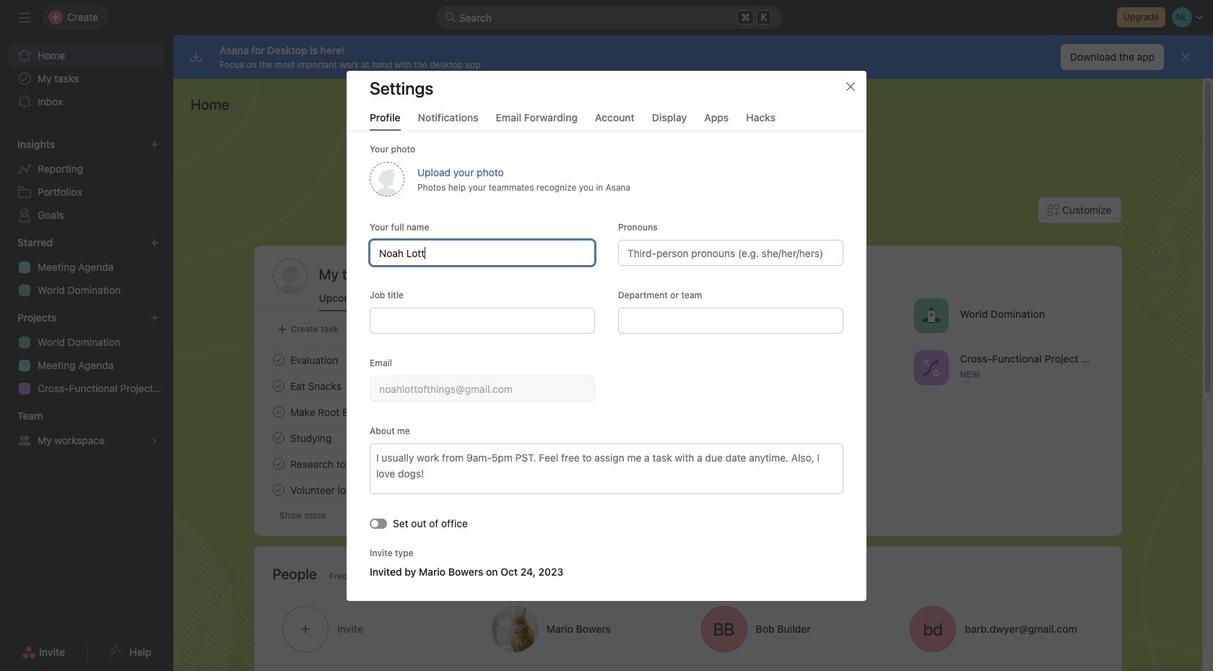 Task type: describe. For each thing, give the bounding box(es) containing it.
hide sidebar image
[[19, 12, 30, 23]]

1 mark complete checkbox from the top
[[270, 351, 287, 368]]

projects element
[[0, 305, 173, 403]]

insights element
[[0, 131, 173, 230]]

4 mark complete checkbox from the top
[[270, 455, 287, 472]]

teams element
[[0, 403, 173, 455]]

line_and_symbols image
[[922, 359, 940, 376]]

3 mark complete image from the top
[[270, 481, 287, 498]]

1 mark complete image from the top
[[270, 351, 287, 368]]

3 mark complete checkbox from the top
[[270, 429, 287, 446]]

dismiss image
[[1180, 51, 1192, 63]]

Third-person pronouns (e.g. she/her/hers) text field
[[618, 239, 844, 265]]

close image
[[845, 81, 857, 92]]



Task type: locate. For each thing, give the bounding box(es) containing it.
1 vertical spatial mark complete checkbox
[[270, 481, 287, 498]]

2 mark complete checkbox from the top
[[270, 377, 287, 394]]

rocket image
[[922, 307, 940, 324]]

1 vertical spatial mark complete image
[[270, 377, 287, 394]]

None text field
[[370, 239, 595, 265], [370, 307, 595, 333], [370, 375, 595, 401], [370, 239, 595, 265], [370, 307, 595, 333], [370, 375, 595, 401]]

add profile photo image
[[273, 259, 307, 293]]

mark complete image
[[270, 403, 287, 420], [270, 429, 287, 446], [270, 455, 287, 472]]

2 mark complete image from the top
[[270, 429, 287, 446]]

None text field
[[618, 307, 844, 333]]

global element
[[0, 35, 173, 122]]

upload new photo image
[[370, 161, 405, 196]]

3 mark complete image from the top
[[270, 455, 287, 472]]

2 vertical spatial mark complete image
[[270, 455, 287, 472]]

Mark complete checkbox
[[270, 403, 287, 420], [270, 481, 287, 498]]

0 vertical spatial mark complete image
[[270, 351, 287, 368]]

Mark complete checkbox
[[270, 351, 287, 368], [270, 377, 287, 394], [270, 429, 287, 446], [270, 455, 287, 472]]

0 vertical spatial mark complete checkbox
[[270, 403, 287, 420]]

2 mark complete image from the top
[[270, 377, 287, 394]]

1 vertical spatial mark complete image
[[270, 429, 287, 446]]

2 mark complete checkbox from the top
[[270, 481, 287, 498]]

starred element
[[0, 230, 173, 305]]

0 vertical spatial mark complete image
[[270, 403, 287, 420]]

2 vertical spatial mark complete image
[[270, 481, 287, 498]]

I usually work from 9am-5pm PST. Feel free to assign me a task with a due date anytime. Also, I love dogs! text field
[[370, 443, 844, 494]]

switch
[[370, 518, 387, 528]]

prominent image
[[445, 12, 457, 23]]

mark complete image
[[270, 351, 287, 368], [270, 377, 287, 394], [270, 481, 287, 498]]

1 mark complete image from the top
[[270, 403, 287, 420]]

1 mark complete checkbox from the top
[[270, 403, 287, 420]]



Task type: vqa. For each thing, say whether or not it's contained in the screenshot.
THE TIME
no



